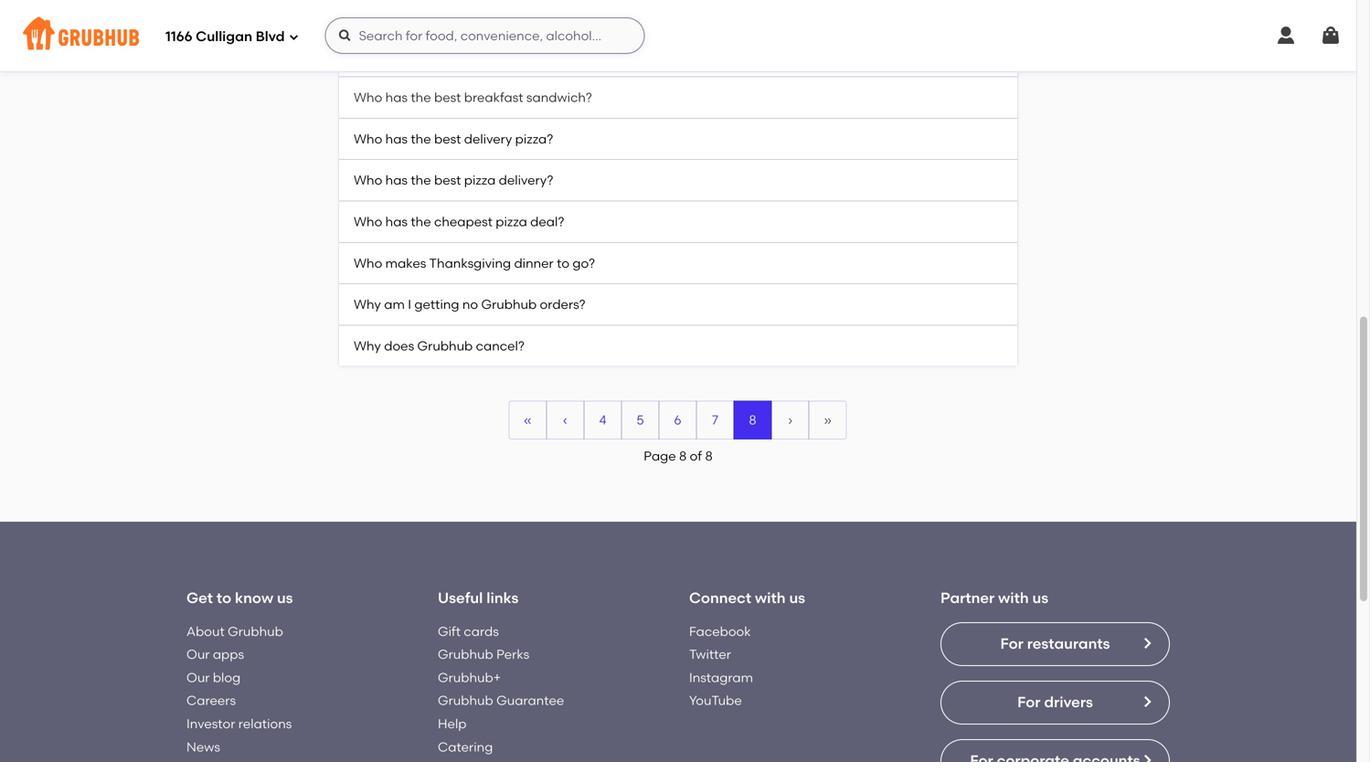 Task type: locate. For each thing, give the bounding box(es) containing it.
right image
[[1140, 636, 1155, 651], [1140, 695, 1155, 709], [1140, 753, 1155, 763]]

4 the from the top
[[411, 173, 431, 188]]

the up who has the best pizza delivery?
[[411, 131, 431, 147]]

who for who has the best breakfast sandwich?
[[354, 90, 383, 105]]

investor
[[187, 716, 235, 732]]

has down delivers
[[386, 48, 408, 64]]

2 right image from the top
[[1140, 695, 1155, 709]]

to right get at left
[[217, 590, 232, 607]]

2 who from the top
[[354, 48, 383, 64]]

why left am
[[354, 297, 381, 312]]

2 has from the top
[[386, 90, 408, 105]]

has up makes
[[386, 214, 408, 229]]

1 our from the top
[[187, 647, 210, 663]]

popeyes?
[[436, 7, 494, 22]]

pizza for deal?
[[496, 214, 527, 229]]

2 best from the top
[[434, 90, 461, 105]]

1 best from the top
[[434, 48, 461, 64]]

1 horizontal spatial with
[[999, 590, 1029, 607]]

grubhub down gift cards link
[[438, 647, 494, 663]]

1 why from the top
[[354, 297, 381, 312]]

right image inside for restaurants link
[[1140, 636, 1155, 651]]

0 vertical spatial for
[[1001, 635, 1024, 653]]

the up "who has the best delivery pizza?" on the left top of the page
[[411, 90, 431, 105]]

1 vertical spatial our
[[187, 670, 210, 686]]

0 horizontal spatial us
[[277, 590, 293, 607]]

3 best from the top
[[434, 131, 461, 147]]

3 who from the top
[[354, 90, 383, 105]]

breakfast up who has the best breakfast sandwich? at the top of page
[[464, 48, 524, 64]]

1 who from the top
[[354, 7, 383, 22]]

best up "who has the best delivery pizza?" on the left top of the page
[[434, 90, 461, 105]]

no
[[463, 297, 478, 312]]

partner
[[941, 590, 995, 607]]

pizza down delivery
[[464, 173, 496, 188]]

grubhub
[[481, 297, 537, 312], [418, 338, 473, 354], [228, 624, 283, 639], [438, 647, 494, 663], [438, 693, 494, 709]]

right image for for restaurants
[[1140, 636, 1155, 651]]

who
[[354, 7, 383, 22], [354, 48, 383, 64], [354, 90, 383, 105], [354, 131, 383, 147], [354, 173, 383, 188], [354, 214, 383, 229], [354, 255, 383, 271]]

main navigation navigation
[[0, 0, 1357, 71]]

3 us from the left
[[1033, 590, 1049, 607]]

why inside 'why am i getting no grubhub orders?' link
[[354, 297, 381, 312]]

5 the from the top
[[411, 214, 431, 229]]

0 vertical spatial pizza
[[464, 173, 496, 188]]

who for who has the cheapest pizza deal?
[[354, 214, 383, 229]]

0 vertical spatial why
[[354, 297, 381, 312]]

2 breakfast from the top
[[464, 90, 524, 105]]

4 who from the top
[[354, 131, 383, 147]]

grubhub down know
[[228, 624, 283, 639]]

‹
[[563, 413, 568, 428]]

1 vertical spatial why
[[354, 338, 381, 354]]

has up "who has the best delivery pizza?" on the left top of the page
[[386, 90, 408, 105]]

6 who from the top
[[354, 214, 383, 229]]

‹ link
[[547, 402, 584, 439]]

us right know
[[277, 590, 293, 607]]

why left does
[[354, 338, 381, 354]]

0 vertical spatial breakfast
[[464, 48, 524, 64]]

«
[[524, 413, 532, 428]]

has for who has the best delivery pizza?
[[386, 131, 408, 147]]

1 vertical spatial breakfast
[[464, 90, 524, 105]]

delivers
[[386, 7, 433, 22]]

guarantee
[[497, 693, 564, 709]]

about grubhub our apps our blog careers investor relations news
[[187, 624, 292, 755]]

page 8 of 8
[[644, 449, 713, 464]]

who delivers popeyes?
[[354, 7, 494, 22]]

breakfast up delivery
[[464, 90, 524, 105]]

for down partner with us
[[1001, 635, 1024, 653]]

7 who from the top
[[354, 255, 383, 271]]

restaurants
[[1028, 635, 1111, 653]]

cards
[[464, 624, 499, 639]]

0 horizontal spatial with
[[755, 590, 786, 607]]

grubhub down grubhub+ link
[[438, 693, 494, 709]]

to left go?
[[557, 255, 570, 271]]

1 right image from the top
[[1140, 636, 1155, 651]]

pizza
[[464, 173, 496, 188], [496, 214, 527, 229]]

2 vertical spatial right image
[[1140, 753, 1155, 763]]

us for partner with us
[[1033, 590, 1049, 607]]

pizza left deal?
[[496, 214, 527, 229]]

apps
[[213, 647, 244, 663]]

0 vertical spatial to
[[557, 255, 570, 271]]

dinner
[[514, 255, 554, 271]]

1 horizontal spatial us
[[790, 590, 806, 607]]

0 horizontal spatial to
[[217, 590, 232, 607]]

1 horizontal spatial 8
[[705, 449, 713, 464]]

3 has from the top
[[386, 131, 408, 147]]

with right connect
[[755, 590, 786, 607]]

best
[[434, 48, 461, 64], [434, 90, 461, 105], [434, 131, 461, 147], [434, 173, 461, 188]]

sandwich?
[[527, 90, 592, 105]]

1 vertical spatial pizza
[[496, 214, 527, 229]]

us for connect with us
[[790, 590, 806, 607]]

best down popeyes?
[[434, 48, 461, 64]]

has for who has the best pizza delivery?
[[386, 173, 408, 188]]

useful
[[438, 590, 483, 607]]

why inside why does grubhub cancel? link
[[354, 338, 381, 354]]

who has the best delivery pizza? link
[[339, 119, 1018, 160]]

get to know us
[[187, 590, 293, 607]]

4
[[599, 413, 607, 428]]

3 right image from the top
[[1140, 753, 1155, 763]]

4 best from the top
[[434, 173, 461, 188]]

right image inside for drivers link
[[1140, 695, 1155, 709]]

for for for restaurants
[[1001, 635, 1024, 653]]

best left delivery
[[434, 131, 461, 147]]

5 has from the top
[[386, 214, 408, 229]]

page
[[644, 449, 676, 464]]

›
[[788, 413, 793, 428]]

1 has from the top
[[386, 48, 408, 64]]

grubhub perks link
[[438, 647, 530, 663]]

2 the from the top
[[411, 90, 431, 105]]

4 has from the top
[[386, 173, 408, 188]]

1 the from the top
[[411, 48, 431, 64]]

gift cards grubhub perks grubhub+ grubhub guarantee help catering
[[438, 624, 564, 755]]

of
[[690, 449, 702, 464]]

the down the who delivers popeyes?
[[411, 48, 431, 64]]

our up careers
[[187, 670, 210, 686]]

› link
[[772, 402, 809, 439]]

2 why from the top
[[354, 338, 381, 354]]

1166 culligan blvd
[[166, 28, 285, 45]]

delivery
[[464, 131, 512, 147]]

the down "who has the best delivery pizza?" on the left top of the page
[[411, 173, 431, 188]]

gift cards link
[[438, 624, 499, 639]]

for restaurants
[[1001, 635, 1111, 653]]

for left drivers
[[1018, 694, 1041, 712]]

1 vertical spatial right image
[[1140, 695, 1155, 709]]

1 vertical spatial to
[[217, 590, 232, 607]]

1 breakfast from the top
[[464, 48, 524, 64]]

our down 'about'
[[187, 647, 210, 663]]

3 the from the top
[[411, 131, 431, 147]]

best for pizza?
[[434, 131, 461, 147]]

with right partner
[[999, 590, 1029, 607]]

catering
[[438, 740, 493, 755]]

has up who has the best pizza delivery?
[[386, 131, 408, 147]]

the
[[411, 48, 431, 64], [411, 90, 431, 105], [411, 131, 431, 147], [411, 173, 431, 188], [411, 214, 431, 229]]

8
[[749, 413, 757, 428], [679, 449, 687, 464], [705, 449, 713, 464]]

svg image
[[1276, 25, 1298, 47], [1321, 25, 1342, 47], [338, 28, 353, 43], [289, 32, 300, 43]]

1 us from the left
[[277, 590, 293, 607]]

the for who has the best pizza delivery?
[[411, 173, 431, 188]]

8 left of
[[679, 449, 687, 464]]

breakfast
[[464, 48, 524, 64], [464, 90, 524, 105]]

0 vertical spatial our
[[187, 647, 210, 663]]

1 with from the left
[[755, 590, 786, 607]]

partner with us
[[941, 590, 1049, 607]]

with for connect
[[755, 590, 786, 607]]

the left cheapest
[[411, 214, 431, 229]]

us right connect
[[790, 590, 806, 607]]

best down "who has the best delivery pizza?" on the left top of the page
[[434, 173, 461, 188]]

has for who has the cheapest pizza deal?
[[386, 214, 408, 229]]

why
[[354, 297, 381, 312], [354, 338, 381, 354]]

8 right 7 link
[[749, 413, 757, 428]]

for
[[1001, 635, 1024, 653], [1018, 694, 1041, 712]]

orders?
[[540, 297, 586, 312]]

facebook twitter instagram youtube
[[690, 624, 754, 709]]

help
[[438, 716, 467, 732]]

2 us from the left
[[790, 590, 806, 607]]

5 who from the top
[[354, 173, 383, 188]]

who has the best breakfast sandwich? link
[[339, 77, 1018, 119]]

1 vertical spatial for
[[1018, 694, 1041, 712]]

grubhub guarantee link
[[438, 693, 564, 709]]

pizza?
[[515, 131, 554, 147]]

our
[[187, 647, 210, 663], [187, 670, 210, 686]]

2 with from the left
[[999, 590, 1029, 607]]

has down "who has the best delivery pizza?" on the left top of the page
[[386, 173, 408, 188]]

has
[[386, 48, 408, 64], [386, 90, 408, 105], [386, 131, 408, 147], [386, 173, 408, 188], [386, 214, 408, 229]]

us up for restaurants
[[1033, 590, 1049, 607]]

8 right of
[[705, 449, 713, 464]]

2 horizontal spatial us
[[1033, 590, 1049, 607]]

links
[[487, 590, 519, 607]]

pizza for delivery?
[[464, 173, 496, 188]]

0 vertical spatial right image
[[1140, 636, 1155, 651]]



Task type: vqa. For each thing, say whether or not it's contained in the screenshot.
INVESTOR RELATIONS LINK
yes



Task type: describe. For each thing, give the bounding box(es) containing it.
the for who has the best breakfast platter?
[[411, 48, 431, 64]]

grubhub down getting
[[418, 338, 473, 354]]

who makes thanksgiving dinner to go?
[[354, 255, 595, 271]]

« link
[[510, 402, 546, 439]]

who has the best breakfast platter? link
[[339, 36, 1018, 77]]

why does grubhub cancel? link
[[339, 326, 1018, 366]]

blog
[[213, 670, 241, 686]]

careers
[[187, 693, 236, 709]]

our apps link
[[187, 647, 244, 663]]

8 link
[[735, 402, 771, 439]]

instagram link
[[690, 670, 754, 686]]

with for partner
[[999, 590, 1029, 607]]

who for who delivers popeyes?
[[354, 7, 383, 22]]

thanksgiving
[[429, 255, 511, 271]]

why am i getting no grubhub orders? link
[[339, 284, 1018, 326]]

connect
[[690, 590, 752, 607]]

breakfast for sandwich?
[[464, 90, 524, 105]]

who delivers popeyes? link
[[339, 0, 1018, 36]]

grubhub inside about grubhub our apps our blog careers investor relations news
[[228, 624, 283, 639]]

has for who has the best breakfast platter?
[[386, 48, 408, 64]]

who for who has the best delivery pizza?
[[354, 131, 383, 147]]

for drivers
[[1018, 694, 1094, 712]]

1166
[[166, 28, 193, 45]]

why does grubhub cancel?
[[354, 338, 525, 354]]

why for why does grubhub cancel?
[[354, 338, 381, 354]]

facebook link
[[690, 624, 751, 639]]

investor relations link
[[187, 716, 292, 732]]

platter?
[[527, 48, 575, 64]]

grubhub+
[[438, 670, 501, 686]]

the for who has the cheapest pizza deal?
[[411, 214, 431, 229]]

am
[[384, 297, 405, 312]]

blvd
[[256, 28, 285, 45]]

2 our from the top
[[187, 670, 210, 686]]

drivers
[[1045, 694, 1094, 712]]

perks
[[497, 647, 530, 663]]

why for why am i getting no grubhub orders?
[[354, 297, 381, 312]]

who has the best breakfast sandwich?
[[354, 90, 592, 105]]

youtube link
[[690, 693, 742, 709]]

does
[[384, 338, 414, 354]]

best for delivery?
[[434, 173, 461, 188]]

5 link
[[622, 402, 659, 439]]

»
[[824, 413, 832, 428]]

has for who has the best breakfast sandwich?
[[386, 90, 408, 105]]

right image for for drivers
[[1140, 695, 1155, 709]]

who for who has the best breakfast platter?
[[354, 48, 383, 64]]

news
[[187, 740, 220, 755]]

i
[[408, 297, 412, 312]]

culligan
[[196, 28, 253, 45]]

cheapest
[[434, 214, 493, 229]]

twitter
[[690, 647, 732, 663]]

the for who has the best delivery pizza?
[[411, 131, 431, 147]]

who has the best delivery pizza?
[[354, 131, 554, 147]]

useful links
[[438, 590, 519, 607]]

» link
[[810, 402, 846, 439]]

best for platter?
[[434, 48, 461, 64]]

who has the best pizza delivery?
[[354, 173, 554, 188]]

1 horizontal spatial to
[[557, 255, 570, 271]]

relations
[[238, 716, 292, 732]]

for for for drivers
[[1018, 694, 1041, 712]]

7 link
[[697, 402, 734, 439]]

7
[[712, 413, 719, 428]]

who for who makes thanksgiving dinner to go?
[[354, 255, 383, 271]]

makes
[[386, 255, 427, 271]]

who has the cheapest pizza deal?
[[354, 214, 565, 229]]

breakfast for platter?
[[464, 48, 524, 64]]

gift
[[438, 624, 461, 639]]

about grubhub link
[[187, 624, 283, 639]]

grubhub+ link
[[438, 670, 501, 686]]

getting
[[415, 297, 460, 312]]

about
[[187, 624, 225, 639]]

the for who has the best breakfast sandwich?
[[411, 90, 431, 105]]

our blog link
[[187, 670, 241, 686]]

connect with us
[[690, 590, 806, 607]]

instagram
[[690, 670, 754, 686]]

careers link
[[187, 693, 236, 709]]

go?
[[573, 255, 595, 271]]

who has the cheapest pizza deal? link
[[339, 202, 1018, 243]]

facebook
[[690, 624, 751, 639]]

youtube
[[690, 693, 742, 709]]

news link
[[187, 740, 220, 755]]

who has the best pizza delivery? link
[[339, 160, 1018, 202]]

6
[[674, 413, 682, 428]]

Search for food, convenience, alcohol... search field
[[325, 17, 645, 54]]

delivery?
[[499, 173, 554, 188]]

know
[[235, 590, 274, 607]]

help link
[[438, 716, 467, 732]]

why am i getting no grubhub orders?
[[354, 297, 586, 312]]

cancel?
[[476, 338, 525, 354]]

who for who has the best pizza delivery?
[[354, 173, 383, 188]]

who makes thanksgiving dinner to go? link
[[339, 243, 1018, 284]]

0 horizontal spatial 8
[[679, 449, 687, 464]]

for restaurants link
[[941, 623, 1171, 666]]

2 horizontal spatial 8
[[749, 413, 757, 428]]

grubhub right no
[[481, 297, 537, 312]]

twitter link
[[690, 647, 732, 663]]

get
[[187, 590, 213, 607]]

catering link
[[438, 740, 493, 755]]

for drivers link
[[941, 681, 1171, 725]]

4 link
[[585, 402, 621, 439]]

best for sandwich?
[[434, 90, 461, 105]]



